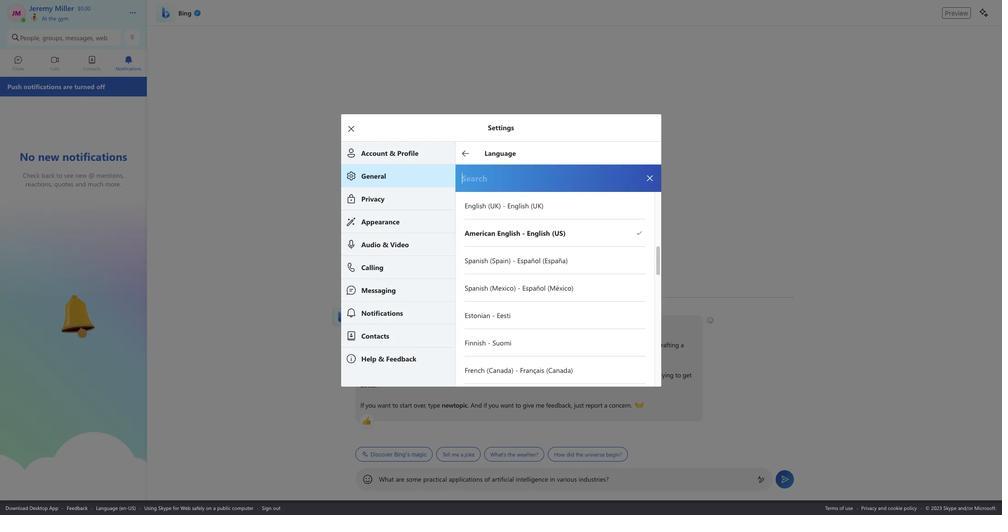 Task type: describe. For each thing, give the bounding box(es) containing it.
me right the give
[[536, 401, 544, 410]]

privacy and cookie policy link
[[862, 505, 917, 512]]

an
[[370, 371, 377, 380]]

(smileeyes)
[[482, 320, 512, 329]]

2 want from the left
[[500, 401, 514, 410]]

universe
[[585, 451, 605, 458]]

better!
[[360, 381, 378, 390]]

weather?
[[517, 451, 538, 458]]

learning.
[[439, 371, 462, 380]]

at
[[617, 371, 623, 380]]

in
[[420, 351, 425, 360]]

2 horizontal spatial you
[[489, 401, 499, 410]]

today?
[[461, 321, 479, 329]]

practical
[[423, 475, 447, 484]]

any
[[382, 341, 392, 350]]

trying
[[657, 371, 674, 380]]

Search text field
[[461, 172, 638, 184]]

drafting
[[657, 341, 679, 350]]

tell me a joke button
[[436, 447, 481, 462]]

privacy and cookie policy
[[862, 505, 917, 512]]

discover
[[370, 451, 393, 458]]

on
[[206, 505, 212, 512]]

terms of use link
[[825, 505, 853, 512]]

bell
[[46, 291, 58, 301]]

.
[[468, 401, 469, 410]]

1 horizontal spatial in
[[550, 475, 555, 484]]

joke
[[465, 451, 475, 458]]

0 horizontal spatial type
[[393, 341, 405, 350]]

mad
[[604, 371, 616, 380]]

industries?
[[579, 475, 609, 484]]

1 get from the left
[[593, 371, 602, 380]]

bing's
[[394, 451, 410, 458]]

did
[[566, 451, 574, 458]]

computer
[[232, 505, 254, 512]]

trip
[[610, 341, 620, 350]]

download desktop app link
[[5, 505, 58, 512]]

2 vertical spatial for
[[173, 505, 179, 512]]

feedback link
[[67, 505, 88, 512]]

web
[[96, 33, 108, 42]]

you inside ask me any type of question, like finding vegan restaurants in cambridge, itinerary for your trip to europe or drafting a story for curious kids. in groups, remember to mention me with @bing. i'm an ai preview, so i'm still learning. sometimes i might say something weird. don't get mad at me, i'm just trying to get better! if you want to start over, type
[[365, 401, 376, 410]]

download desktop app
[[5, 505, 58, 512]]

europe
[[629, 341, 648, 350]]

various
[[557, 475, 577, 484]]

language (en-us) link
[[96, 505, 136, 512]]

is
[[385, 321, 389, 329]]

1 i'm from the left
[[360, 371, 369, 380]]

like
[[441, 341, 450, 350]]

say
[[517, 371, 526, 380]]

newtopic
[[442, 401, 468, 410]]

use
[[846, 505, 853, 512]]

language
[[96, 505, 118, 512]]

to left start
[[392, 401, 398, 410]]

sign
[[262, 505, 272, 512]]

am
[[380, 308, 389, 315]]

sign out link
[[262, 505, 281, 512]]

the for at
[[49, 15, 56, 22]]

how did the universe begin?
[[554, 451, 622, 458]]

help
[[436, 321, 448, 329]]

might
[[499, 371, 515, 380]]

over,
[[414, 401, 426, 410]]

1 vertical spatial just
[[574, 401, 584, 410]]

9:24
[[369, 308, 379, 315]]

begin?
[[606, 451, 622, 458]]

hey, this is bing ! how can i help you today?
[[360, 321, 481, 329]]

at the gym
[[40, 15, 69, 22]]

gym
[[58, 15, 69, 22]]

a right on
[[213, 505, 216, 512]]

bing
[[391, 321, 404, 329]]

feedback
[[67, 505, 88, 512]]

0 horizontal spatial how
[[407, 321, 420, 329]]

2 horizontal spatial of
[[840, 505, 844, 512]]

cookie
[[888, 505, 903, 512]]

curious
[[385, 351, 405, 360]]

2 get from the left
[[683, 371, 692, 380]]

privacy
[[862, 505, 877, 512]]

kids.
[[406, 351, 419, 360]]

something
[[528, 371, 557, 380]]

mention
[[487, 351, 510, 360]]

applications
[[449, 475, 483, 484]]

sign out
[[262, 505, 281, 512]]

people,
[[20, 33, 41, 42]]

1 vertical spatial for
[[376, 351, 383, 360]]

to left the give
[[515, 401, 521, 410]]

hey,
[[360, 321, 372, 329]]

discover bing's magic
[[370, 451, 427, 458]]

3 i'm from the left
[[636, 371, 644, 380]]

people, groups, messages, web
[[20, 33, 108, 42]]

what
[[379, 475, 394, 484]]

us)
[[128, 505, 136, 512]]

intelligence
[[516, 475, 548, 484]]

the for what's
[[508, 451, 515, 458]]

question,
[[414, 341, 439, 350]]

terms
[[825, 505, 838, 512]]

restaurants
[[491, 341, 521, 350]]

groups, inside people, groups, messages, web button
[[42, 33, 64, 42]]



Task type: vqa. For each thing, say whether or not it's contained in the screenshot.
'what are some practical applications of artificial intelligence in various industries?' TEXT BOX on the bottom of the page
yes



Task type: locate. For each thing, give the bounding box(es) containing it.
to right the trip
[[621, 341, 627, 350]]

if
[[360, 401, 364, 410]]

sometimes
[[464, 371, 494, 380]]

of
[[407, 341, 413, 350], [485, 475, 490, 484], [840, 505, 844, 512]]

just left report
[[574, 401, 584, 410]]

using
[[144, 505, 157, 512]]

policy
[[904, 505, 917, 512]]

0 horizontal spatial groups,
[[42, 33, 64, 42]]

language (en-us)
[[96, 505, 136, 512]]

0 horizontal spatial you
[[365, 401, 376, 410]]

1 horizontal spatial groups,
[[427, 351, 448, 360]]

people, groups, messages, web button
[[7, 29, 121, 46]]

using skype for web safely on a public computer link
[[144, 505, 254, 512]]

type
[[393, 341, 405, 350], [428, 401, 440, 410]]

0 vertical spatial how
[[407, 321, 420, 329]]

you right the if
[[365, 401, 376, 410]]

and
[[878, 505, 887, 512]]

i left might
[[496, 371, 498, 380]]

if
[[483, 401, 487, 410]]

using skype for web safely on a public computer
[[144, 505, 254, 512]]

in up with
[[523, 341, 528, 350]]

Type a message text field
[[379, 475, 750, 484]]

in inside ask me any type of question, like finding vegan restaurants in cambridge, itinerary for your trip to europe or drafting a story for curious kids. in groups, remember to mention me with @bing. i'm an ai preview, so i'm still learning. sometimes i might say something weird. don't get mad at me, i'm just trying to get better! if you want to start over, type
[[523, 341, 528, 350]]

1 vertical spatial i
[[496, 371, 498, 380]]

i
[[432, 321, 434, 329], [496, 371, 498, 380]]

2 i'm from the left
[[418, 371, 426, 380]]

1 horizontal spatial i
[[496, 371, 498, 380]]

get right trying
[[683, 371, 692, 380]]

want left start
[[377, 401, 391, 410]]

what's the weather? button
[[484, 447, 544, 462]]

0 horizontal spatial for
[[173, 505, 179, 512]]

0 vertical spatial of
[[407, 341, 413, 350]]

ask me any type of question, like finding vegan restaurants in cambridge, itinerary for your trip to europe or drafting a story for curious kids. in groups, remember to mention me with @bing. i'm an ai preview, so i'm still learning. sometimes i might say something weird. don't get mad at me, i'm just trying to get better! if you want to start over, type
[[360, 341, 693, 410]]

the right what's
[[508, 451, 515, 458]]

0 horizontal spatial the
[[49, 15, 56, 22]]

1 horizontal spatial how
[[554, 451, 565, 458]]

skype
[[158, 505, 172, 512]]

how right !
[[407, 321, 420, 329]]

language dialog
[[341, 114, 661, 412]]

groups, down at the gym
[[42, 33, 64, 42]]

still
[[428, 371, 437, 380]]

1 vertical spatial how
[[554, 451, 565, 458]]

me
[[372, 341, 380, 350], [511, 351, 520, 360], [536, 401, 544, 410], [451, 451, 459, 458]]

0 horizontal spatial i
[[432, 321, 434, 329]]

don't
[[576, 371, 591, 380]]

1 vertical spatial groups,
[[427, 351, 448, 360]]

1 horizontal spatial type
[[428, 401, 440, 410]]

of up the 'kids.'
[[407, 341, 413, 350]]

weird.
[[559, 371, 575, 380]]

some
[[406, 475, 422, 484]]

i inside ask me any type of question, like finding vegan restaurants in cambridge, itinerary for your trip to europe or drafting a story for curious kids. in groups, remember to mention me with @bing. i'm an ai preview, so i'm still learning. sometimes i might say something weird. don't get mad at me, i'm just trying to get better! if you want to start over, type
[[496, 371, 498, 380]]

2 horizontal spatial i'm
[[636, 371, 644, 380]]

just inside ask me any type of question, like finding vegan restaurants in cambridge, itinerary for your trip to europe or drafting a story for curious kids. in groups, remember to mention me with @bing. i'm an ai preview, so i'm still learning. sometimes i might say something weird. don't get mad at me, i'm just trying to get better! if you want to start over, type
[[646, 371, 656, 380]]

1 horizontal spatial just
[[646, 371, 656, 380]]

artificial
[[492, 475, 514, 484]]

of left use
[[840, 505, 844, 512]]

or
[[650, 341, 655, 350]]

preview
[[945, 9, 968, 17]]

a inside ask me any type of question, like finding vegan restaurants in cambridge, itinerary for your trip to europe or drafting a story for curious kids. in groups, remember to mention me with @bing. i'm an ai preview, so i'm still learning. sometimes i might say something weird. don't get mad at me, i'm just trying to get better! if you want to start over, type
[[681, 341, 684, 350]]

preview,
[[386, 371, 408, 380]]

to
[[621, 341, 627, 350], [479, 351, 485, 360], [675, 371, 681, 380], [392, 401, 398, 410], [515, 401, 521, 410]]

for left the your
[[587, 341, 595, 350]]

are
[[396, 475, 405, 484]]

0 vertical spatial type
[[393, 341, 405, 350]]

want left the give
[[500, 401, 514, 410]]

0 vertical spatial groups,
[[42, 33, 64, 42]]

how left the did
[[554, 451, 565, 458]]

me,
[[624, 371, 634, 380]]

just
[[646, 371, 656, 380], [574, 401, 584, 410]]

0 horizontal spatial want
[[377, 401, 391, 410]]

to down the vegan
[[479, 351, 485, 360]]

at the gym button
[[29, 13, 120, 22]]

ask
[[360, 341, 370, 350]]

of left artificial
[[485, 475, 490, 484]]

remember
[[449, 351, 478, 360]]

0 horizontal spatial get
[[593, 371, 602, 380]]

tell
[[442, 451, 450, 458]]

story
[[360, 351, 374, 360]]

web
[[181, 505, 191, 512]]

vegan
[[473, 341, 489, 350]]

groups, down like
[[427, 351, 448, 360]]

in left various
[[550, 475, 555, 484]]

how did the universe begin? button
[[548, 447, 628, 462]]

i right can
[[432, 321, 434, 329]]

(openhands)
[[635, 401, 669, 409]]

0 horizontal spatial in
[[523, 341, 528, 350]]

0 vertical spatial just
[[646, 371, 656, 380]]

0 horizontal spatial just
[[574, 401, 584, 410]]

to right trying
[[675, 371, 681, 380]]

me left with
[[511, 351, 520, 360]]

and
[[471, 401, 482, 410]]

type up "curious"
[[393, 341, 405, 350]]

what's
[[490, 451, 506, 458]]

groups, inside ask me any type of question, like finding vegan restaurants in cambridge, itinerary for your trip to europe or drafting a story for curious kids. in groups, remember to mention me with @bing. i'm an ai preview, so i'm still learning. sometimes i might say something weird. don't get mad at me, i'm just trying to get better! if you want to start over, type
[[427, 351, 448, 360]]

cambridge,
[[530, 341, 561, 350]]

a left joke
[[460, 451, 463, 458]]

2 horizontal spatial for
[[587, 341, 595, 350]]

download
[[5, 505, 28, 512]]

you right help
[[449, 321, 459, 329]]

want
[[377, 401, 391, 410], [500, 401, 514, 410]]

just left trying
[[646, 371, 656, 380]]

you
[[449, 321, 459, 329], [365, 401, 376, 410], [489, 401, 499, 410]]

for
[[587, 341, 595, 350], [376, 351, 383, 360], [173, 505, 179, 512]]

i'm left an
[[360, 371, 369, 380]]

a inside 'button'
[[460, 451, 463, 458]]

the inside button
[[576, 451, 583, 458]]

this
[[374, 321, 383, 329]]

0 horizontal spatial of
[[407, 341, 413, 350]]

me inside tell me a joke 'button'
[[451, 451, 459, 458]]

1 vertical spatial in
[[550, 475, 555, 484]]

groups,
[[42, 33, 64, 42], [427, 351, 448, 360]]

the right the did
[[576, 451, 583, 458]]

1 horizontal spatial you
[[449, 321, 459, 329]]

i'm right so
[[418, 371, 426, 380]]

1 horizontal spatial want
[[500, 401, 514, 410]]

how inside button
[[554, 451, 565, 458]]

you right if at the bottom of the page
[[489, 401, 499, 410]]

what's the weather?
[[490, 451, 538, 458]]

desktop
[[29, 505, 48, 512]]

report
[[585, 401, 602, 410]]

newtopic . and if you want to give me feedback, just report a concern.
[[442, 401, 634, 410]]

itinerary
[[563, 341, 585, 350]]

0 vertical spatial for
[[587, 341, 595, 350]]

a
[[681, 341, 684, 350], [604, 401, 607, 410], [460, 451, 463, 458], [213, 505, 216, 512]]

bing, 9:24 am
[[355, 308, 389, 315]]

1 horizontal spatial of
[[485, 475, 490, 484]]

1 want from the left
[[377, 401, 391, 410]]

in
[[523, 341, 528, 350], [550, 475, 555, 484]]

get left mad
[[593, 371, 602, 380]]

give
[[523, 401, 534, 410]]

can
[[421, 321, 431, 329]]

2 vertical spatial of
[[840, 505, 844, 512]]

1 horizontal spatial i'm
[[418, 371, 426, 380]]

1 horizontal spatial get
[[683, 371, 692, 380]]

tab list
[[0, 52, 147, 77]]

0 horizontal spatial i'm
[[360, 371, 369, 380]]

(en-
[[119, 505, 128, 512]]

type right over,
[[428, 401, 440, 410]]

with
[[522, 351, 533, 360]]

a right report
[[604, 401, 607, 410]]

1 horizontal spatial the
[[508, 451, 515, 458]]

a right drafting
[[681, 341, 684, 350]]

app
[[49, 505, 58, 512]]

0 vertical spatial i
[[432, 321, 434, 329]]

1 horizontal spatial for
[[376, 351, 383, 360]]

me right tell at the left of the page
[[451, 451, 459, 458]]

what are some practical applications of artificial intelligence in various industries?
[[379, 475, 609, 484]]

start
[[400, 401, 412, 410]]

2 horizontal spatial the
[[576, 451, 583, 458]]

1 vertical spatial of
[[485, 475, 490, 484]]

for left web
[[173, 505, 179, 512]]

bing,
[[355, 308, 367, 315]]

of inside ask me any type of question, like finding vegan restaurants in cambridge, itinerary for your trip to europe or drafting a story for curious kids. in groups, remember to mention me with @bing. i'm an ai preview, so i'm still learning. sometimes i might say something weird. don't get mad at me, i'm just trying to get better! if you want to start over, type
[[407, 341, 413, 350]]

for right the story on the left
[[376, 351, 383, 360]]

me left "any"
[[372, 341, 380, 350]]

concern.
[[609, 401, 632, 410]]

want inside ask me any type of question, like finding vegan restaurants in cambridge, itinerary for your trip to europe or drafting a story for curious kids. in groups, remember to mention me with @bing. i'm an ai preview, so i'm still learning. sometimes i might say something weird. don't get mad at me, i'm just trying to get better! if you want to start over, type
[[377, 401, 391, 410]]

0 vertical spatial in
[[523, 341, 528, 350]]

1 vertical spatial type
[[428, 401, 440, 410]]

the right at
[[49, 15, 56, 22]]

the
[[49, 15, 56, 22], [508, 451, 515, 458], [576, 451, 583, 458]]

i'm right me,
[[636, 371, 644, 380]]



